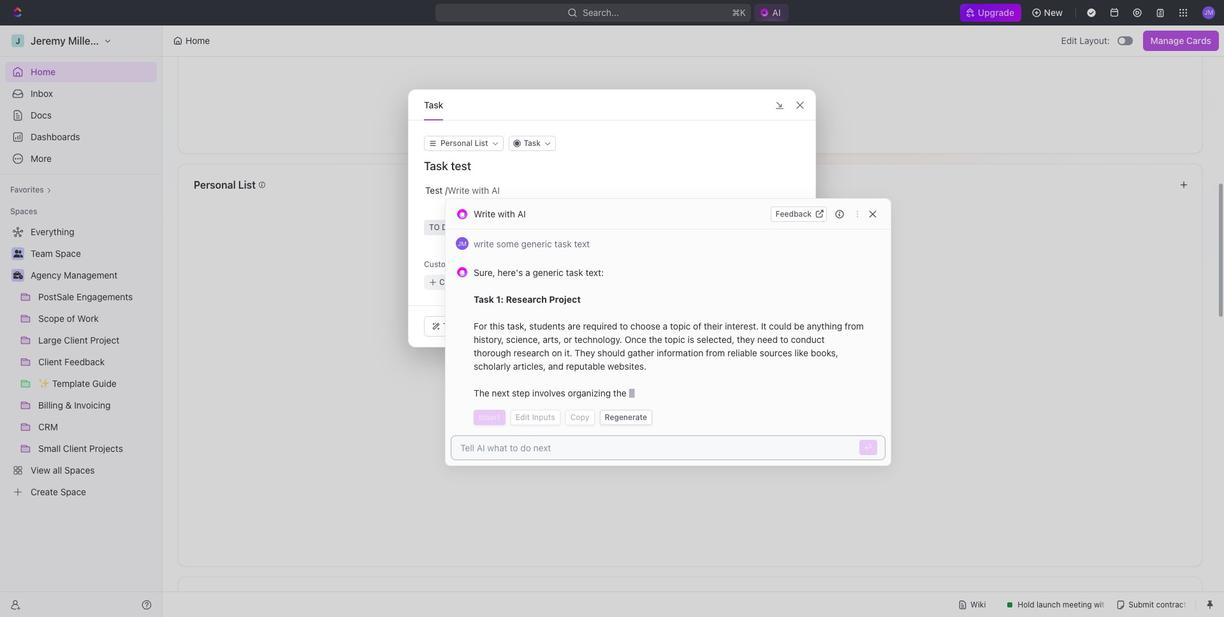 Task type: describe. For each thing, give the bounding box(es) containing it.
favorites button
[[5, 182, 57, 198]]

are inside for this task, students are required to choose a topic of their interest. it could be anything from history, science, arts, or technology. once the topic is selected, they need to conduct thorough research on it. they should gather information from reliable sources like books, scholarly articles, and reputable websites.
[[568, 321, 581, 332]]

dashboards link
[[5, 127, 157, 147]]

personal list is a home for your tasks. tasks created here are private by default.
[[567, 369, 814, 389]]

on
[[552, 348, 562, 358]]

1 vertical spatial to
[[780, 334, 789, 345]]

gather
[[628, 348, 654, 358]]

science,
[[506, 334, 540, 345]]

test
[[425, 185, 443, 196]]

write
[[474, 238, 494, 249]]

default.
[[661, 379, 688, 389]]

like
[[795, 348, 809, 358]]

0 vertical spatial to
[[620, 321, 628, 332]]

0 horizontal spatial a
[[526, 267, 530, 278]]

tasks.
[[682, 369, 703, 379]]

project
[[549, 294, 581, 305]]

me
[[253, 592, 268, 604]]

insert button
[[474, 410, 505, 425]]

inputs
[[532, 413, 555, 422]]

for
[[652, 369, 662, 379]]

the next step involves organizing the
[[474, 388, 627, 399]]

1 vertical spatial the
[[613, 388, 627, 399]]

1:
[[496, 294, 504, 305]]

students
[[529, 321, 565, 332]]

search...
[[583, 7, 619, 18]]

1 horizontal spatial with
[[498, 208, 515, 219]]

sources
[[760, 348, 792, 358]]

edit for edit inputs
[[516, 413, 530, 422]]

create
[[728, 321, 756, 332]]

for this task, students are required to choose a topic of their interest. it could be anything from history, science, arts, or technology. once the topic is selected, they need to conduct thorough research on it. they should gather information from reliable sources like books, scholarly articles, and reputable websites.
[[474, 321, 866, 372]]

copy button
[[565, 410, 595, 425]]

research
[[506, 294, 547, 305]]

regenerate button
[[600, 410, 652, 425]]

step
[[512, 388, 530, 399]]

text:
[[586, 267, 604, 278]]

is inside personal list is a home for your tasks. tasks created here are private by default.
[[615, 369, 621, 379]]

reliable
[[728, 348, 757, 358]]

business time image
[[13, 272, 23, 279]]

agency
[[31, 270, 61, 281]]

here
[[757, 369, 773, 379]]

fields
[[455, 260, 477, 269]]

manage cards button
[[1143, 31, 1219, 51]]

1 vertical spatial generic
[[533, 267, 564, 278]]

arts,
[[543, 334, 561, 345]]

information
[[657, 348, 704, 358]]

new
[[1044, 7, 1063, 18]]

0 vertical spatial ai
[[492, 185, 500, 196]]

edit inputs
[[516, 413, 555, 422]]

created
[[728, 369, 755, 379]]

assigned to me
[[194, 592, 268, 604]]

Task Name text field
[[424, 159, 803, 174]]

copy
[[570, 413, 590, 422]]

anything
[[807, 321, 842, 332]]

2 vertical spatial to
[[241, 592, 251, 604]]

1 vertical spatial write
[[474, 208, 496, 219]]

favorites
[[10, 185, 44, 194]]

dialog containing task
[[408, 89, 816, 348]]

of
[[693, 321, 702, 332]]

research
[[514, 348, 549, 358]]

/
[[445, 185, 448, 196]]

tasks
[[705, 369, 726, 379]]

1 vertical spatial topic
[[665, 334, 685, 345]]

selected,
[[697, 334, 735, 345]]

jm
[[458, 240, 467, 247]]

sidebar navigation
[[0, 26, 163, 617]]

next
[[492, 388, 510, 399]]

create task button
[[720, 316, 786, 337]]

once
[[625, 334, 647, 345]]

⏎
[[864, 443, 872, 452]]

this
[[490, 321, 505, 332]]

personal for personal list
[[194, 179, 236, 191]]

0 horizontal spatial from
[[706, 348, 725, 358]]

home
[[629, 369, 649, 379]]

1 horizontal spatial home
[[186, 35, 210, 46]]

your
[[664, 369, 680, 379]]

the inside for this task, students are required to choose a topic of their interest. it could be anything from history, science, arts, or technology. once the topic is selected, they need to conduct thorough research on it. they should gather information from reliable sources like books, scholarly articles, and reputable websites.
[[649, 334, 662, 345]]

write inside dialog
[[448, 185, 470, 196]]

manage
[[1151, 35, 1184, 46]]

a inside for this task, students are required to choose a topic of their interest. it could be anything from history, science, arts, or technology. once the topic is selected, they need to conduct thorough research on it. they should gather information from reliable sources like books, scholarly articles, and reputable websites.
[[663, 321, 668, 332]]



Task type: locate. For each thing, give the bounding box(es) containing it.
0 horizontal spatial with
[[472, 185, 489, 196]]

inbox link
[[5, 84, 157, 104]]

list
[[238, 179, 256, 191], [600, 369, 613, 379]]

list for personal list
[[238, 179, 256, 191]]

2 vertical spatial a
[[623, 369, 627, 379]]

topic left of
[[670, 321, 691, 332]]

1 horizontal spatial a
[[623, 369, 627, 379]]

2 vertical spatial task
[[759, 321, 778, 332]]

from down 'selected,'
[[706, 348, 725, 358]]

0 vertical spatial with
[[472, 185, 489, 196]]

articles,
[[513, 361, 546, 372]]

books,
[[811, 348, 838, 358]]

interest.
[[725, 321, 759, 332]]

0 vertical spatial write
[[448, 185, 470, 196]]

0 horizontal spatial ai
[[492, 185, 500, 196]]

task,
[[507, 321, 527, 332]]

are inside personal list is a home for your tasks. tasks created here are private by default.
[[776, 369, 787, 379]]

home inside "sidebar" navigation
[[31, 66, 56, 77]]

a right "choose"
[[663, 321, 668, 332]]

is inside for this task, students are required to choose a topic of their interest. it could be anything from history, science, arts, or technology. once the topic is selected, they need to conduct thorough research on it. they should gather information from reliable sources like books, scholarly articles, and reputable websites.
[[688, 334, 694, 345]]

0 vertical spatial task
[[424, 99, 443, 110]]

to down could at the bottom of page
[[780, 334, 789, 345]]

task left text
[[555, 238, 572, 249]]

task button
[[424, 90, 443, 120]]

cards
[[1187, 35, 1212, 46]]

1 vertical spatial ai
[[518, 208, 526, 219]]

is down of
[[688, 334, 694, 345]]

0 vertical spatial the
[[649, 334, 662, 345]]

1 horizontal spatial task
[[474, 294, 494, 305]]

with up the write with ai
[[472, 185, 489, 196]]

generic up project
[[533, 267, 564, 278]]

1 vertical spatial from
[[706, 348, 725, 358]]

to left me
[[241, 592, 251, 604]]

0 vertical spatial home
[[186, 35, 210, 46]]

0 vertical spatial list
[[238, 179, 256, 191]]

custom fields
[[424, 260, 477, 269]]

from
[[845, 321, 864, 332], [706, 348, 725, 358]]

from right anything
[[845, 321, 864, 332]]

text
[[574, 238, 590, 249]]

should
[[598, 348, 625, 358]]

home
[[186, 35, 210, 46], [31, 66, 56, 77]]

0 vertical spatial from
[[845, 321, 864, 332]]

1 horizontal spatial edit
[[1061, 35, 1077, 46]]

ai up the write with ai
[[492, 185, 500, 196]]

need
[[757, 334, 778, 345]]

agency management
[[31, 270, 118, 281]]

create task
[[728, 321, 778, 332]]

it.
[[565, 348, 572, 358]]

0 vertical spatial generic
[[521, 238, 552, 249]]

feedback button
[[771, 206, 827, 222]]

a inside personal list is a home for your tasks. tasks created here are private by default.
[[623, 369, 627, 379]]

websites.
[[608, 361, 647, 372]]

1 horizontal spatial to
[[620, 321, 628, 332]]

with up some
[[498, 208, 515, 219]]

0 horizontal spatial home
[[31, 66, 56, 77]]

0 horizontal spatial personal
[[194, 179, 236, 191]]

task inside create task button
[[759, 321, 778, 332]]

personal for personal list is a home for your tasks. tasks created here are private by default.
[[567, 369, 598, 379]]

generic
[[521, 238, 552, 249], [533, 267, 564, 278]]

1 vertical spatial personal
[[567, 369, 598, 379]]

1 vertical spatial a
[[663, 321, 668, 332]]

list for personal list is a home for your tasks. tasks created here are private by default.
[[600, 369, 613, 379]]

are
[[568, 321, 581, 332], [776, 369, 787, 379]]

1 horizontal spatial list
[[600, 369, 613, 379]]

involves
[[532, 388, 565, 399]]

0 vertical spatial a
[[526, 267, 530, 278]]

to up once
[[620, 321, 628, 332]]

custom
[[424, 260, 453, 269]]

1 horizontal spatial ai
[[518, 208, 526, 219]]

write some generic task text
[[474, 238, 590, 249]]

conduct
[[791, 334, 825, 345]]

feedback
[[776, 209, 812, 218]]

write
[[448, 185, 470, 196], [474, 208, 496, 219]]

private
[[789, 369, 814, 379]]

insert
[[479, 413, 500, 422]]

new button
[[1026, 3, 1071, 23]]

edit left layout:
[[1061, 35, 1077, 46]]

0 horizontal spatial the
[[613, 388, 627, 399]]

2 horizontal spatial to
[[780, 334, 789, 345]]

their
[[704, 321, 723, 332]]

upgrade link
[[961, 4, 1021, 22]]

sure, here's a generic task text:
[[474, 267, 604, 278]]

⌘k
[[732, 7, 746, 18]]

test / write with ai
[[425, 185, 500, 196]]

dashboards
[[31, 131, 80, 142]]

scholarly
[[474, 361, 511, 372]]

1 horizontal spatial write
[[474, 208, 496, 219]]

are right here
[[776, 369, 787, 379]]

to
[[620, 321, 628, 332], [780, 334, 789, 345], [241, 592, 251, 604]]

choose
[[631, 321, 661, 332]]

docs link
[[5, 105, 157, 126]]

and
[[548, 361, 564, 372]]

ai up write some generic task text at the top
[[518, 208, 526, 219]]

personal
[[194, 179, 236, 191], [567, 369, 598, 379]]

sure,
[[474, 267, 495, 278]]

docs
[[31, 110, 52, 121]]

task for task 1: research project
[[474, 294, 494, 305]]

1 horizontal spatial personal
[[567, 369, 598, 379]]

edit left inputs
[[516, 413, 530, 422]]

1 vertical spatial with
[[498, 208, 515, 219]]

technology.
[[575, 334, 622, 345]]

is left home at the bottom right of page
[[615, 369, 621, 379]]

a right here's
[[526, 267, 530, 278]]

1 vertical spatial list
[[600, 369, 613, 379]]

spaces
[[10, 207, 37, 216]]

1 vertical spatial is
[[615, 369, 621, 379]]

1 vertical spatial task
[[474, 294, 494, 305]]

0 vertical spatial personal
[[194, 179, 236, 191]]

or
[[564, 334, 572, 345]]

the up regenerate
[[613, 388, 627, 399]]

2 horizontal spatial task
[[759, 321, 778, 332]]

a
[[526, 267, 530, 278], [663, 321, 668, 332], [623, 369, 627, 379]]

be
[[794, 321, 805, 332]]

edit for edit layout:
[[1061, 35, 1077, 46]]

0 horizontal spatial to
[[241, 592, 251, 604]]

1 vertical spatial home
[[31, 66, 56, 77]]

2 horizontal spatial a
[[663, 321, 668, 332]]

edit inside edit inputs "button"
[[516, 413, 530, 422]]

personal inside personal list is a home for your tasks. tasks created here are private by default.
[[567, 369, 598, 379]]

list inside personal list is a home for your tasks. tasks created here are private by default.
[[600, 369, 613, 379]]

edit layout:
[[1061, 35, 1110, 46]]

task
[[424, 99, 443, 110], [474, 294, 494, 305], [759, 321, 778, 332]]

0 vertical spatial edit
[[1061, 35, 1077, 46]]

0 horizontal spatial edit
[[516, 413, 530, 422]]

for
[[474, 321, 487, 332]]

reputable
[[566, 361, 605, 372]]

assigned
[[194, 592, 239, 604]]

manage cards
[[1151, 35, 1212, 46]]

1 vertical spatial are
[[776, 369, 787, 379]]

they
[[737, 334, 755, 345]]

0 horizontal spatial are
[[568, 321, 581, 332]]

0 horizontal spatial is
[[615, 369, 621, 379]]

thorough
[[474, 348, 511, 358]]

0 vertical spatial task
[[555, 238, 572, 249]]

0 vertical spatial topic
[[670, 321, 691, 332]]

⏎ button
[[859, 440, 877, 455]]

write right test
[[448, 185, 470, 196]]

Tell AI what to do next text field
[[460, 441, 851, 455]]

1 horizontal spatial are
[[776, 369, 787, 379]]

0 horizontal spatial write
[[448, 185, 470, 196]]

1 horizontal spatial is
[[688, 334, 694, 345]]

0 horizontal spatial task
[[424, 99, 443, 110]]

write with ai
[[474, 208, 526, 219]]

0 horizontal spatial list
[[238, 179, 256, 191]]

by
[[650, 379, 658, 389]]

generic up sure, here's a generic task text:
[[521, 238, 552, 249]]

topic up information
[[665, 334, 685, 345]]

the
[[474, 388, 490, 399]]

some
[[496, 238, 519, 249]]

1 horizontal spatial from
[[845, 321, 864, 332]]

1 horizontal spatial the
[[649, 334, 662, 345]]

the down "choose"
[[649, 334, 662, 345]]

dialog
[[408, 89, 816, 348]]

0 vertical spatial are
[[568, 321, 581, 332]]

organizing
[[568, 388, 611, 399]]

it
[[761, 321, 767, 332]]

are up the or
[[568, 321, 581, 332]]

a left home at the bottom right of page
[[623, 369, 627, 379]]

1 vertical spatial edit
[[516, 413, 530, 422]]

task left text: on the left
[[566, 267, 583, 278]]

edit inputs button
[[511, 410, 560, 425]]

1 vertical spatial task
[[566, 267, 583, 278]]

write up the write
[[474, 208, 496, 219]]

layout:
[[1080, 35, 1110, 46]]

home link
[[5, 62, 157, 82]]

they
[[575, 348, 595, 358]]

0 vertical spatial is
[[688, 334, 694, 345]]

task for task
[[424, 99, 443, 110]]



Task type: vqa. For each thing, say whether or not it's contained in the screenshot.
'(copy)'
no



